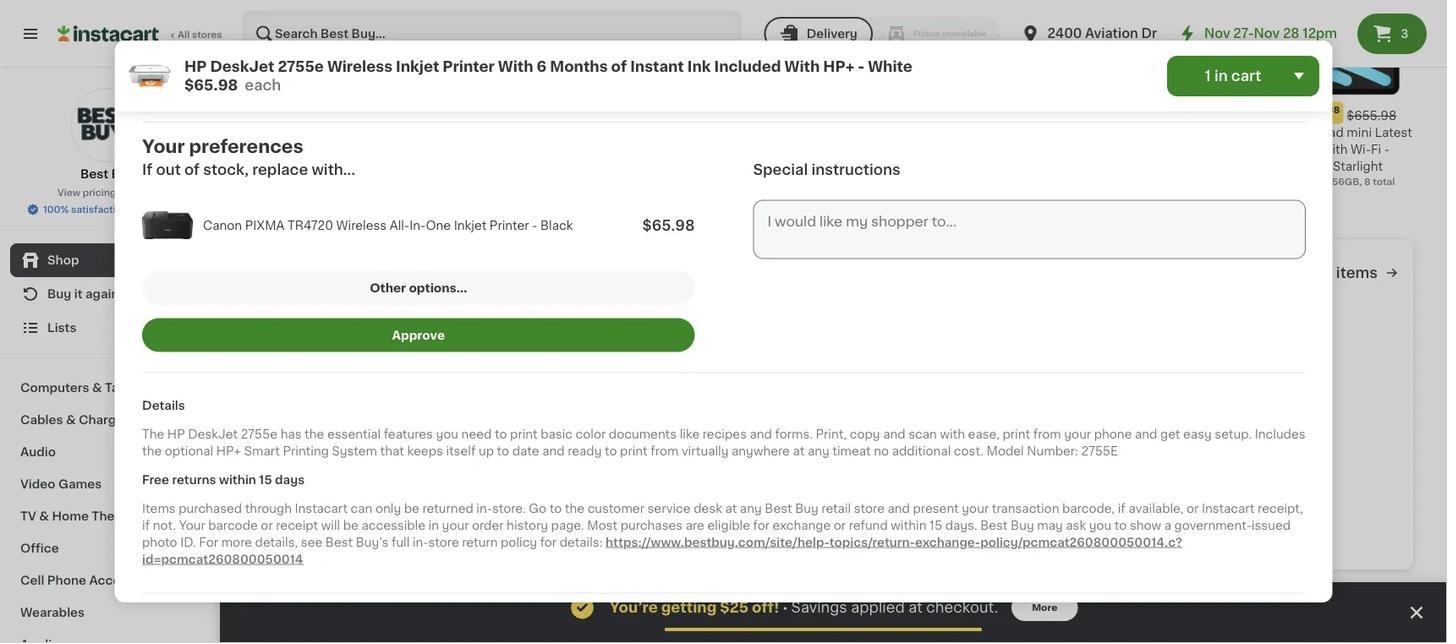 Task type: locate. For each thing, give the bounding box(es) containing it.
0 vertical spatial instant
[[630, 60, 684, 74]]

included for hp deskjet 2755e wireless inkjet printer with 6 months of instant ink included with hp+ - white $65.98 each
[[714, 60, 781, 74]]

instacart up government-
[[1202, 503, 1255, 515]]

and down the external at the right of page
[[887, 503, 910, 515]]

options
[[718, 190, 755, 200], [1280, 190, 1317, 200], [937, 522, 973, 531]]

(128)
[[1186, 57, 1209, 66]]

months down 6455e
[[550, 60, 607, 74]]

months inside the hp deskjet 2755e wireless inkjet printer with 6 months of instant ink included with hp+ - white
[[1039, 505, 1085, 517]]

options inside nintendo switch joy- con (l)/(r), neon pink/neon green neon pink/neon green, 4 total options
[[718, 190, 755, 200]]

2 pro from the left
[[1003, 5, 1023, 17]]

1 horizontal spatial months
[[1039, 505, 1085, 517]]

0 horizontal spatial 6
[[536, 60, 546, 74]]

other options... button
[[142, 272, 695, 306]]

of up (2.39k)
[[1088, 505, 1100, 517]]

0 horizontal spatial computers
[[20, 382, 89, 394]]

all- down envy
[[665, 22, 685, 33]]

0 vertical spatial canon
[[142, 5, 181, 17]]

wireless inside hp 223r1a#b1h envy pro 6455e wireless color all-in- one inkjet printer
[[576, 22, 627, 33]]

1 nov from the left
[[1205, 27, 1231, 40]]

$14.99
[[1038, 109, 1077, 121]]

0 horizontal spatial be
[[343, 520, 358, 532]]

1 horizontal spatial at
[[793, 446, 804, 457]]

items
[[142, 503, 175, 515]]

1 vertical spatial like
[[679, 429, 699, 441]]

not.
[[152, 520, 176, 532]]

inkjet up barcode,
[[1052, 488, 1084, 500]]

a inside wfh like a boss best buy
[[399, 254, 410, 272]]

wireless
[[142, 22, 192, 33], [576, 22, 627, 33], [927, 22, 977, 33], [327, 60, 392, 74], [336, 220, 386, 232], [1194, 483, 1245, 495], [998, 488, 1049, 500]]

included inside the hp deskjet 2755e wireless inkjet printer with 6 months of instant ink included with hp+ - white
[[1063, 522, 1115, 534]]

98 up the ipad
[[1327, 105, 1340, 114]]

hp
[[534, 5, 552, 17], [927, 5, 944, 17], [184, 60, 206, 74], [167, 429, 185, 441], [998, 471, 1016, 483]]

1 horizontal spatial from
[[1033, 429, 1061, 441]]

wearables
[[20, 607, 85, 619]]

nintendo inside the legend of zelda tears of the kingdom - nintendo physical
[[849, 160, 904, 172]]

1 horizontal spatial total
[[913, 522, 935, 531]]

all
[[1303, 266, 1320, 280]]

the up free
[[142, 446, 161, 457]]

2 horizontal spatial switch
[[1192, 160, 1232, 172]]

1 down (128)
[[1205, 69, 1211, 83]]

one down 8025e
[[1051, 22, 1076, 33]]

$ 355 98
[[257, 104, 313, 122]]

pixma
[[184, 5, 223, 17], [245, 220, 284, 232]]

pro
[[669, 5, 689, 17], [1003, 5, 1023, 17]]

of down hp 223r1a#b1h envy pro 6455e wireless color all-in- one inkjet printer
[[611, 60, 627, 74]]

1 vertical spatial a
[[1164, 520, 1171, 532]]

are
[[685, 520, 704, 532]]

85 left $145.98
[[410, 104, 434, 122]]

if out of stock, replace with...
[[142, 163, 355, 178]]

15 down present
[[929, 520, 942, 532]]

one up boss
[[425, 220, 451, 232]]

2755e up smart
[[240, 429, 277, 441]]

model down apple
[[1280, 143, 1318, 155]]

hp inside hp deskjet 2755e wireless inkjet printer with 6 months of instant ink included with hp+ - white $65.98 each
[[184, 60, 206, 74]]

1 vertical spatial neon
[[694, 177, 720, 186]]

tv & home theatre link
[[10, 501, 206, 533]]

2 vertical spatial your
[[442, 520, 469, 532]]

a
[[399, 254, 410, 272], [1164, 520, 1171, 532]]

2400
[[1048, 27, 1082, 40]]

out of stock insignia black 10- sheet crosscut cd, dvd & paper shredder
[[719, 449, 836, 529]]

1 horizontal spatial instant
[[998, 522, 1039, 534]]

black inside button
[[338, 38, 365, 47]]

a up other options...
[[399, 254, 410, 272]]

in left cart
[[1214, 69, 1228, 83]]

$ inside $ 70 98
[[862, 450, 868, 459]]

inkjet down 6455e
[[562, 39, 595, 50]]

1 horizontal spatial ink
[[1042, 522, 1060, 534]]

model inside apple ipad mini latest model with wi-fi - 256gb - starlight starlight, 256gb, 8 total options
[[1280, 143, 1318, 155]]

deskjet down number: at the right bottom of the page
[[1019, 471, 1069, 483]]

1 horizontal spatial you
[[1089, 520, 1111, 532]]

(1.54k)
[[793, 57, 826, 66]]

within down hard
[[891, 520, 926, 532]]

& up shredder
[[749, 500, 759, 512]]

includes
[[1255, 429, 1305, 441]]

1 inside oled model: mario red edition - nintendo switch 1 each
[[254, 177, 258, 186]]

1 instacart from the left
[[294, 503, 347, 515]]

starlight
[[1333, 160, 1383, 172]]

switch up (l)/(r),
[[752, 126, 792, 138]]

be right only
[[404, 503, 419, 515]]

0 vertical spatial each
[[244, 78, 281, 93]]

of up insignia
[[745, 449, 758, 461]]

best down the crosscut
[[765, 503, 792, 515]]

nintendo
[[694, 126, 749, 138], [1134, 126, 1189, 138], [254, 160, 309, 172], [849, 160, 904, 172], [1134, 160, 1189, 172]]

and down "basic"
[[542, 446, 564, 457]]

1 vertical spatial your
[[179, 520, 205, 532]]

4 right all
[[1323, 266, 1333, 280]]

in- up boss
[[409, 220, 425, 232]]

white down (2.39k)
[[1065, 539, 1099, 551]]

1 horizontal spatial white
[[1065, 539, 1099, 551]]

fi
[[1371, 143, 1382, 155]]

1 horizontal spatial any
[[807, 446, 829, 457]]

receipt
[[276, 520, 318, 532]]

1 vertical spatial 1
[[254, 177, 258, 186]]

options down drive
[[937, 522, 973, 531]]

4 for wd black easystore 2tb external usb 3.0 portable hard drive
[[904, 522, 910, 531]]

1 horizontal spatial the
[[840, 126, 863, 138]]

6
[[536, 60, 546, 74], [1028, 505, 1036, 517]]

1 horizontal spatial policy
[[500, 537, 537, 549]]

98 inside $ 355 98
[[301, 105, 313, 114]]

all- inside the hp officejet pro 8025e wireless color all-in-one inkjet printer
[[1016, 22, 1035, 33]]

other
[[369, 283, 406, 295]]

inkjet inside canon pixma tr4720 wireless all-in-one inkjet printer - black black
[[259, 22, 292, 33]]

of inside hp deskjet 2755e wireless inkjet printer with 6 months of instant ink included with hp+ - white $65.98 each
[[611, 60, 627, 74]]

model down ease,
[[986, 446, 1024, 457]]

0 horizontal spatial at
[[725, 503, 737, 515]]

months for hp deskjet 2755e wireless inkjet printer with 6 months of instant ink included with hp+ - white
[[1039, 505, 1085, 517]]

months
[[550, 60, 607, 74], [1039, 505, 1085, 517]]

deskjet inside hp deskjet 2755e wireless inkjet printer with 6 months of instant ink included with hp+ - white $65.98 each
[[210, 60, 274, 74]]

any down print,
[[807, 446, 829, 457]]

$ up con
[[697, 105, 703, 114]]

nintendo down red
[[254, 160, 309, 172]]

store down returned
[[428, 537, 459, 549]]

your down returned
[[442, 520, 469, 532]]

timeat
[[832, 446, 871, 457]]

best inside wfh like a boss best buy
[[312, 279, 340, 291]]

instacart logo image
[[58, 24, 159, 44]]

deskjet for hp deskjet 2755e wireless inkjet printer with 6 months of instant ink included with hp+ - white
[[1019, 471, 1069, 483]]

return
[[462, 537, 497, 549]]

0 vertical spatial tablets
[[105, 382, 149, 394]]

& for cables & chargers link
[[66, 415, 76, 426]]

0 horizontal spatial neon
[[694, 177, 720, 186]]

0 vertical spatial at
[[793, 446, 804, 457]]

model inside the hp deskjet 2755e has the essential features you need to print basic color documents like recipes and forms. print, copy and scan with ease, print from your phone and get easy setup. includes the optional hp+ smart printing system that keeps itself up to date and ready to print from virtually anywhere at any timeat no additional cost. model number: 2755e
[[986, 446, 1024, 457]]

0 vertical spatial store
[[854, 503, 884, 515]]

additional
[[892, 446, 951, 457]]

one inside the hp officejet pro 8025e wireless color all-in-one inkjet printer
[[1051, 22, 1076, 33]]

0 horizontal spatial print
[[510, 429, 537, 441]]

None search field
[[242, 10, 742, 58]]

your down 3.0
[[962, 503, 989, 515]]

each down red
[[260, 177, 284, 186]]

& down the buy's
[[364, 605, 379, 623]]

each inside oled model: mario red edition - nintendo switch 1 each
[[260, 177, 284, 186]]

98 down hp deskjet 2755e wireless inkjet printer with 6 months of instant ink included with hp+ - white $65.98 each
[[582, 105, 595, 114]]

or up government-
[[1186, 503, 1199, 515]]

options for wd black easystore 2tb external usb 3.0 portable hard drive
[[937, 522, 973, 531]]

1 vertical spatial policy
[[500, 537, 537, 549]]

1 horizontal spatial store
[[854, 503, 884, 515]]

buy up exchange
[[795, 503, 818, 515]]

to right "ready"
[[604, 446, 617, 457]]

options inside wd black easystore 2tb external usb 3.0 portable hard drive 2000gb, 4 total options
[[937, 522, 973, 531]]

4 for nintendo switch joy- con (l)/(r), neon pink/neon green
[[809, 177, 815, 186]]

canon pixma tr4720 wireless all-in-one inkjet printer - black image
[[142, 201, 192, 251]]

1 horizontal spatial if
[[1118, 503, 1125, 515]]

1 vertical spatial at
[[725, 503, 737, 515]]

canon for canon pixma tr4720 wireless all-in-one inkjet printer - black black
[[142, 5, 181, 17]]

print right ease,
[[1002, 429, 1030, 441]]

0 horizontal spatial 65
[[557, 104, 581, 122]]

instant right (1.57k)
[[630, 60, 684, 74]]

1 vertical spatial 2755e
[[240, 429, 277, 441]]

1 vertical spatial white
[[1065, 539, 1099, 551]]

any
[[807, 446, 829, 457], [740, 503, 762, 515]]

no
[[874, 446, 889, 457]]

6 for hp deskjet 2755e wireless inkjet printer with 6 months of instant ink included with hp+ - white
[[1028, 505, 1036, 517]]

total down con
[[694, 190, 716, 200]]

1 horizontal spatial included
[[1063, 522, 1115, 534]]

from up number: at the right bottom of the page
[[1033, 429, 1061, 441]]

1 horizontal spatial 6
[[1028, 505, 1036, 517]]

1 horizontal spatial pro
[[1003, 5, 1023, 17]]

instant inside the hp deskjet 2755e wireless inkjet printer with 6 months of instant ink included with hp+ - white
[[998, 522, 1039, 534]]

included for hp deskjet 2755e wireless inkjet printer with 6 months of instant ink included with hp+ - white
[[1063, 522, 1115, 534]]

98 up model:
[[301, 105, 313, 114]]

switch down edition
[[312, 160, 352, 172]]

2755e down $90.98
[[1072, 471, 1108, 483]]

service type group
[[764, 17, 1000, 51]]

0 vertical spatial computers
[[20, 382, 89, 394]]

at inside items purchased through instacart can only be returned in-store. go to the customer service desk at any best buy retail store and present your transaction barcode, if available, or instacart receipt, if not. your barcode or receipt will be accessible in your order history page. most purchases are eligible for exchange or refund within 15 days. best buy may ask you to show a government-issued photo id. for more details, see best buy's full in-store return policy for details:
[[725, 503, 737, 515]]

features
[[383, 429, 433, 441]]

0 vertical spatial 4
[[809, 177, 815, 186]]

policy down history
[[500, 537, 537, 549]]

and left get
[[1135, 429, 1157, 441]]

0 horizontal spatial pro
[[669, 5, 689, 17]]

all- right all
[[195, 22, 215, 33]]

hp inside the hp deskjet 2755e wireless inkjet printer with 6 months of instant ink included with hp+ - white
[[998, 471, 1016, 483]]

0 vertical spatial for
[[753, 520, 769, 532]]

0 horizontal spatial you
[[436, 429, 458, 441]]

1 horizontal spatial a
[[1164, 520, 1171, 532]]

buy inside wfh like a boss best buy
[[343, 279, 367, 291]]

in
[[1214, 69, 1228, 83], [428, 520, 439, 532]]

the inside the legend of zelda tears of the kingdom - nintendo physical
[[891, 143, 910, 155]]

in- inside canon pixma tr4720 wireless all-in-one inkjet printer - black black
[[215, 22, 231, 33]]

your inside the hp deskjet 2755e has the essential features you need to print basic color documents like recipes and forms. print, copy and scan with ease, print from your phone and get easy setup. includes the optional hp+ smart printing system that keeps itself up to date and ready to print from virtually anywhere at any timeat no additional cost. model number: 2755e
[[1064, 429, 1091, 441]]

0 vertical spatial pink/neon
[[694, 160, 756, 172]]

1 vertical spatial included
[[1063, 522, 1115, 534]]

2755e inside the hp deskjet 2755e wireless inkjet printer with 6 months of instant ink included with hp+ - white
[[1072, 471, 1108, 483]]

0 horizontal spatial 85
[[410, 104, 434, 122]]

cables & chargers link
[[10, 404, 206, 437]]

pixma inside canon pixma tr4720 wireless all-in-one inkjet printer - black black
[[184, 5, 223, 17]]

nintendo switch joy- con (l)/(r), neon pink/neon green neon pink/neon green, 4 total options
[[694, 126, 823, 200]]

computers up cables
[[20, 382, 89, 394]]

instant
[[630, 60, 684, 74], [998, 522, 1039, 534]]

in- inside the hp officejet pro 8025e wireless color all-in-one inkjet printer
[[1035, 22, 1051, 33]]

date
[[512, 446, 539, 457]]

accessible
[[361, 520, 425, 532]]

1 85 from the left
[[410, 104, 434, 122]]

tablets
[[105, 382, 149, 394], [383, 605, 452, 623]]

with down the ipad
[[1321, 143, 1348, 155]]

each
[[244, 78, 281, 93], [260, 177, 284, 186]]

setup.
[[1215, 429, 1252, 441]]

- inside the hp deskjet 2755e wireless inkjet printer with 6 months of instant ink included with hp+ - white
[[1056, 539, 1062, 551]]

total inside nintendo switch joy- con (l)/(r), neon pink/neon green neon pink/neon green, 4 total options
[[694, 190, 716, 200]]

0 horizontal spatial total
[[694, 190, 716, 200]]

0 vertical spatial deskjet
[[210, 60, 274, 74]]

0 vertical spatial tr4720
[[226, 5, 272, 17]]

the inside the legend of zelda tears of the kingdom - nintendo physical
[[840, 126, 863, 138]]

inkjet inside the hp officejet pro 8025e wireless color all-in-one inkjet printer
[[927, 39, 959, 50]]

2 vertical spatial hp+
[[1028, 539, 1053, 551]]

1 right stock,
[[254, 177, 258, 186]]

color inside hp 223r1a#b1h envy pro 6455e wireless color all-in- one inkjet printer
[[630, 22, 662, 33]]

tv & home theatre
[[20, 511, 139, 523]]

- inside the legend of zelda tears of the kingdom - nintendo physical
[[840, 160, 846, 172]]

85 for $ 85 98
[[703, 104, 727, 122]]

hp inside the hp officejet pro 8025e wireless color all-in-one inkjet printer
[[927, 5, 944, 17]]

hp up 6455e
[[534, 5, 552, 17]]

inkjet inside hp deskjet 2755e wireless inkjet printer with 6 months of instant ink included with hp+ - white $65.98 each
[[396, 60, 439, 74]]

white inside hp deskjet 2755e wireless inkjet printer with 6 months of instant ink included with hp+ - white $65.98 each
[[868, 60, 912, 74]]

6-
[[1138, 483, 1151, 495]]

black inside wd black easystore 2tb external usb 3.0 portable hard drive 2000gb, 4 total options
[[883, 471, 916, 483]]

1 horizontal spatial instacart
[[1202, 503, 1255, 515]]

one inside hp 223r1a#b1h envy pro 6455e wireless color all-in- one inkjet printer
[[534, 39, 559, 50]]

4
[[809, 177, 815, 186], [1323, 266, 1333, 280], [904, 522, 910, 531]]

tr4720 inside canon pixma tr4720 wireless all-in-one inkjet printer - black black
[[226, 5, 272, 17]]

98
[[301, 105, 313, 114], [436, 105, 449, 114], [582, 105, 595, 114], [729, 105, 742, 114], [874, 105, 887, 114], [1169, 105, 1182, 114], [1327, 105, 1340, 114], [893, 450, 906, 459], [1034, 450, 1046, 459]]

id=pcmcat260800050014
[[142, 554, 303, 566]]

all- inside hp 223r1a#b1h envy pro 6455e wireless color all-in- one inkjet printer
[[665, 22, 685, 33]]

1 horizontal spatial 65
[[1008, 449, 1032, 467]]

details,
[[255, 537, 298, 549]]

graphite
[[1138, 516, 1180, 526], [1138, 517, 1190, 529]]

printing
[[283, 446, 329, 457]]

2 horizontal spatial your
[[1064, 429, 1091, 441]]

$ inside $ 75 98
[[844, 105, 850, 114]]

pixma down replace
[[245, 220, 284, 232]]

all
[[178, 30, 190, 39]]

of inside the hp deskjet 2755e wireless inkjet printer with 6 months of instant ink included with hp+ - white
[[1088, 505, 1100, 517]]

for
[[753, 520, 769, 532], [540, 537, 556, 549]]

0 horizontal spatial $65.98
[[184, 78, 238, 93]]

for down page.
[[540, 537, 556, 549]]

of down legend
[[875, 143, 888, 155]]

2 vertical spatial 2755e
[[1072, 471, 1108, 483]]

1 horizontal spatial be
[[404, 503, 419, 515]]

one down 6455e
[[534, 39, 559, 50]]

in- for canon pixma tr4720 wireless all-in-one inkjet printer - black black
[[215, 22, 231, 33]]

2 graphite from the top
[[1138, 517, 1190, 529]]

1 color from the left
[[630, 22, 662, 33]]

and inside items purchased through instacart can only be returned in-store. go to the customer service desk at any best buy retail store and present your transaction barcode, if available, or instacart receipt, if not. your barcode or receipt will be accessible in your order history page. most purchases are eligible for exchange or refund within 15 days. best buy may ask you to show a government-issued photo id. for more details, see best buy's full in-store return policy for details:
[[887, 503, 910, 515]]

best up pricing
[[80, 168, 108, 180]]

or down through
[[260, 520, 273, 532]]

logitech lift vertical 6-button wireless ergonomic mouse - graphite
[[1138, 466, 1261, 529]]

$ left $145.98
[[404, 105, 410, 114]]

1 horizontal spatial 1
[[1205, 69, 1211, 83]]

0 vertical spatial months
[[550, 60, 607, 74]]

options down (l)/(r),
[[718, 190, 755, 200]]

0 vertical spatial 2755e
[[277, 60, 324, 74]]

0 horizontal spatial any
[[740, 503, 762, 515]]

1 vertical spatial in-
[[409, 220, 425, 232]]

0 vertical spatial hp+
[[823, 60, 854, 74]]

canon for canon pixma tr4720 wireless all-in-one inkjet printer - black
[[203, 220, 242, 232]]

cost.
[[954, 446, 983, 457]]

total inside wd black easystore 2tb external usb 3.0 portable hard drive 2000gb, 4 total options
[[913, 522, 935, 531]]

any up shredder
[[740, 503, 762, 515]]

policy
[[118, 188, 148, 198], [500, 537, 537, 549]]

hp inside the hp deskjet 2755e has the essential features you need to print basic color documents like recipes and forms. print, copy and scan with ease, print from your phone and get easy setup. includes the optional hp+ smart printing system that keeps itself up to date and ready to print from virtually anywhere at any timeat no additional cost. model number: 2755e
[[167, 429, 185, 441]]

total down hard
[[913, 522, 935, 531]]

photo
[[142, 537, 177, 549]]

options down 'starlight,'
[[1280, 190, 1317, 200]]

total right 8 on the right of page
[[1373, 177, 1395, 186]]

0 horizontal spatial nov
[[1205, 27, 1231, 40]]

$85.98 original price: $145.98 element
[[400, 102, 534, 124]]

0 vertical spatial $65.98
[[184, 78, 238, 93]]

$
[[257, 105, 263, 114], [404, 105, 410, 114], [551, 105, 557, 114], [697, 105, 703, 114], [844, 105, 850, 114], [991, 105, 997, 114], [1137, 105, 1143, 114], [1284, 105, 1290, 114], [862, 450, 868, 459], [1002, 450, 1008, 459]]

months up may
[[1039, 505, 1085, 517]]

85 up con
[[703, 104, 727, 122]]

inkjet up boss
[[454, 220, 486, 232]]

65 up 045496596439
[[1143, 104, 1167, 122]]

0 horizontal spatial pixma
[[184, 5, 223, 17]]

pixma for canon pixma tr4720 wireless all-in-one inkjet printer - black black
[[184, 5, 223, 17]]

issued
[[1251, 520, 1291, 532]]

hp officejet pro 8025e wireless color all-in-one inkjet printer button
[[927, 0, 1109, 69]]

2755e
[[277, 60, 324, 74], [240, 429, 277, 441], [1072, 471, 1108, 483]]

4 inside wd black easystore 2tb external usb 3.0 portable hard drive 2000gb, 4 total options
[[904, 522, 910, 531]]

within down smart
[[219, 474, 256, 486]]

0 horizontal spatial if
[[142, 520, 149, 532]]

1 pro from the left
[[669, 5, 689, 17]]

2 85 from the left
[[703, 104, 727, 122]]

0 horizontal spatial months
[[550, 60, 607, 74]]

at down forms.
[[793, 446, 804, 457]]

1 horizontal spatial like
[[679, 429, 699, 441]]

$ left "99" on the right of the page
[[991, 105, 997, 114]]

your preferences
[[142, 138, 303, 156]]

tr4720 for canon pixma tr4720 wireless all-in-one inkjet printer - black
[[287, 220, 333, 232]]

8
[[1365, 177, 1371, 186]]

0 vertical spatial policy
[[118, 188, 148, 198]]

nintendo inside nintendo switch joy- con (l)/(r), neon pink/neon green neon pink/neon green, 4 total options
[[694, 126, 749, 138]]

tablets up cables & chargers link
[[105, 382, 149, 394]]

service
[[647, 503, 690, 515]]

hp+ inside hp deskjet 2755e wireless inkjet printer with 6 months of instant ink included with hp+ - white $65.98 each
[[823, 60, 854, 74]]

pink/neon
[[694, 160, 756, 172], [722, 177, 772, 186]]

color inside the hp officejet pro 8025e wireless color all-in-one inkjet printer
[[980, 22, 1013, 33]]

0 horizontal spatial for
[[540, 537, 556, 549]]

$ 65 98 inside $65.98 original price: $90.98 element
[[1002, 449, 1046, 467]]

1 horizontal spatial or
[[834, 520, 846, 532]]

555
[[1290, 104, 1326, 122]]

98 right 75
[[874, 105, 887, 114]]

15
[[259, 474, 272, 486], [929, 520, 942, 532]]

for down paper
[[753, 520, 769, 532]]

2 horizontal spatial 4
[[1323, 266, 1333, 280]]

hp+ for hp deskjet 2755e wireless inkjet printer with 6 months of instant ink included with hp+ - white
[[1028, 539, 1053, 551]]

0 vertical spatial total
[[1373, 177, 1395, 186]]

2400 aviation dr button
[[1021, 10, 1157, 58]]

the inside the hp deskjet 2755e has the essential features you need to print basic color documents like recipes and forms. print, copy and scan with ease, print from your phone and get easy setup. includes the optional hp+ smart printing system that keeps itself up to date and ready to print from virtually anywhere at any timeat no additional cost. model number: 2755e
[[142, 429, 164, 441]]

2 nov from the left
[[1254, 27, 1280, 40]]

1 vertical spatial store
[[428, 537, 459, 549]]

0 vertical spatial in
[[1214, 69, 1228, 83]]

graphite inside logitech lift vertical 6-button wireless ergonomic mouse - graphite
[[1138, 517, 1190, 529]]

boss
[[414, 254, 460, 272]]

0 horizontal spatial model
[[986, 446, 1024, 457]]

$65.98 original price: $90.98 element
[[998, 447, 1131, 469]]

1 horizontal spatial your
[[962, 503, 989, 515]]

2 horizontal spatial at
[[909, 601, 923, 615]]

ink for hp deskjet 2755e wireless inkjet printer with 6 months of instant ink included with hp+ - white $65.98 each
[[687, 60, 711, 74]]

0 vertical spatial in-
[[215, 22, 231, 33]]

hp inside hp 223r1a#b1h envy pro 6455e wireless color all-in- one inkjet printer
[[534, 5, 552, 17]]

$ right cost.
[[1002, 450, 1008, 459]]

your
[[1064, 429, 1091, 441], [962, 503, 989, 515], [442, 520, 469, 532]]

white inside the hp deskjet 2755e wireless inkjet printer with 6 months of instant ink included with hp+ - white
[[1065, 539, 1099, 551]]

hp+ down may
[[1028, 539, 1053, 551]]

cell
[[20, 575, 44, 587]]

1 vertical spatial pink/neon
[[722, 177, 772, 186]]

0 vertical spatial white
[[868, 60, 912, 74]]

oled model: mario red edition - nintendo switch 1 each
[[254, 126, 369, 186]]

deskjet for hp deskjet 2755e wireless inkjet printer with 6 months of instant ink included with hp+ - white $65.98 each
[[210, 60, 274, 74]]

cover photo image
[[267, 307, 691, 546]]

2 horizontal spatial options
[[1280, 190, 1317, 200]]

dr
[[1142, 27, 1157, 40]]

1 vertical spatial months
[[1039, 505, 1085, 517]]

2 color from the left
[[980, 22, 1013, 33]]

0 vertical spatial a
[[399, 254, 410, 272]]

id.
[[180, 537, 196, 549]]

policy inside items purchased through instacart can only be returned in-store. go to the customer service desk at any best buy retail store and present your transaction barcode, if available, or instacart receipt, if not. your barcode or receipt will be accessible in your order history page. most purchases are eligible for exchange or refund within 15 days. best buy may ask you to show a government-issued photo id. for more details, see best buy's full in-store return policy for details:
[[500, 537, 537, 549]]

1 vertical spatial total
[[694, 190, 716, 200]]

computers & tablets link
[[10, 372, 206, 404]]

canon right canon pixma tr4720 wireless all-in-one inkjet printer - black image
[[203, 220, 242, 232]]

1 horizontal spatial $ 65 98
[[1002, 449, 1046, 467]]

nov 27-nov 28 12pm link
[[1178, 24, 1337, 44]]

neon down con
[[694, 177, 720, 186]]

instant inside hp deskjet 2755e wireless inkjet printer with 6 months of instant ink included with hp+ - white $65.98 each
[[630, 60, 684, 74]]

$70.98 original price: $85.98 element
[[859, 447, 991, 469]]

if left "not."
[[142, 520, 149, 532]]

1 vertical spatial 6
[[1028, 505, 1036, 517]]

shredder
[[719, 517, 774, 529]]

crossing:
[[1177, 177, 1233, 189]]

100%
[[43, 205, 69, 214]]

to right go
[[549, 503, 561, 515]]

ink
[[687, 60, 711, 74], [1042, 522, 1060, 534]]

$13.99 original price: $14.99 element
[[987, 102, 1120, 124]]

4 inside nintendo switch joy- con (l)/(r), neon pink/neon green neon pink/neon green, 4 total options
[[809, 177, 815, 186]]

$ inside $ 85 98
[[697, 105, 703, 114]]

free returns within 15 days
[[142, 474, 304, 486]]

out
[[156, 163, 180, 178]]

with right drive
[[998, 505, 1025, 517]]

and
[[750, 429, 772, 441], [883, 429, 905, 441], [1135, 429, 1157, 441], [542, 446, 564, 457], [887, 503, 910, 515]]

the down "details"
[[142, 429, 164, 441]]

1 vertical spatial deskjet
[[188, 429, 237, 441]]

to left show
[[1114, 520, 1127, 532]]

your
[[142, 138, 184, 156], [179, 520, 205, 532]]

mouse
[[1205, 500, 1246, 512]]

in down returned
[[428, 520, 439, 532]]

new
[[1236, 177, 1263, 189]]

approve
[[392, 330, 445, 342]]

$ 65 98 up 045496596439
[[1137, 104, 1182, 122]]

months inside hp deskjet 2755e wireless inkjet printer with 6 months of instant ink included with hp+ - white $65.98 each
[[550, 60, 607, 74]]

1 vertical spatial hp+
[[216, 446, 241, 457]]



Task type: describe. For each thing, give the bounding box(es) containing it.
ergonomic
[[1138, 500, 1202, 512]]

of inside nintendo of america 045496596439 nintendo switch animal crossing: new horizons
[[1192, 126, 1204, 138]]

buy it again link
[[10, 277, 206, 311]]

pixma for canon pixma tr4720 wireless all-in-one inkjet printer - black
[[245, 220, 284, 232]]

buy left it
[[47, 288, 71, 300]]

3.0
[[965, 488, 984, 500]]

you're
[[610, 601, 658, 615]]

receipt,
[[1258, 503, 1303, 515]]

1 in cart
[[1205, 69, 1261, 83]]

256gb
[[1280, 160, 1322, 172]]

nintendo up 'animal'
[[1134, 160, 1189, 172]]

$ inside $ 13 99 $14.99
[[991, 105, 997, 114]]

- inside logitech lift vertical 6-button wireless ergonomic mouse - graphite
[[1249, 500, 1254, 512]]

legend
[[866, 126, 911, 138]]

best right 'days.'
[[980, 520, 1008, 532]]

white for hp deskjet 2755e wireless inkjet printer with 6 months of instant ink included with hp+ - white $65.98 each
[[868, 60, 912, 74]]

$ 75 98
[[844, 104, 887, 122]]

28
[[1283, 27, 1300, 40]]

$ inside $ 355 98
[[257, 105, 263, 114]]

1 vertical spatial if
[[142, 520, 149, 532]]

any inside items purchased through instacart can only be returned in-store. go to the customer service desk at any best buy retail store and present your transaction barcode, if available, or instacart receipt, if not. your barcode or receipt will be accessible in your order history page. most purchases are eligible for exchange or refund within 15 days. best buy may ask you to show a government-issued photo id. for more details, see best buy's full in-store return policy for details:
[[740, 503, 762, 515]]

video games
[[20, 479, 102, 491]]

horizons
[[1134, 194, 1186, 206]]

days
[[275, 474, 304, 486]]

all stores link
[[58, 10, 223, 58]]

instant for hp deskjet 2755e wireless inkjet printer with 6 months of instant ink included with hp+ - white $65.98 each
[[630, 60, 684, 74]]

shop
[[47, 255, 79, 266]]

up
[[478, 446, 494, 457]]

1 vertical spatial be
[[343, 520, 358, 532]]

100% satisfaction guarantee
[[43, 205, 179, 214]]

may
[[1037, 520, 1063, 532]]

the inside items purchased through instacart can only be returned in-store. go to the customer service desk at any best buy retail store and present your transaction barcode, if available, or instacart receipt, if not. your barcode or receipt will be accessible in your order history page. most purchases are eligible for exchange or refund within 15 days. best buy may ask you to show a government-issued photo id. for more details, see best buy's full in-store return policy for details:
[[565, 503, 584, 515]]

and up the anywhere
[[750, 429, 772, 441]]

ease,
[[968, 429, 999, 441]]

free
[[142, 474, 169, 486]]

pricing
[[83, 188, 116, 198]]

external
[[885, 488, 933, 500]]

1 vertical spatial computers & tablets
[[254, 605, 452, 623]]

0 horizontal spatial store
[[428, 537, 459, 549]]

1 vertical spatial your
[[962, 503, 989, 515]]

anywhere
[[731, 446, 790, 457]]

$85.98
[[913, 454, 955, 466]]

with inside apple ipad mini latest model with wi-fi - 256gb - starlight starlight, 256gb, 8 total options
[[1321, 143, 1348, 155]]

& for computers & tablets link
[[92, 382, 102, 394]]

the up printing
[[304, 429, 324, 441]]

of right the out
[[184, 163, 199, 178]]

& inside 'out of stock insignia black 10- sheet crosscut cd, dvd & paper shredder'
[[749, 500, 759, 512]]

nintendo up 045496596439
[[1134, 126, 1189, 138]]

2 horizontal spatial 65
[[1143, 104, 1167, 122]]

printer inside canon pixma tr4720 wireless all-in-one inkjet printer - black black
[[142, 39, 181, 50]]

wireless inside canon pixma tr4720 wireless all-in-one inkjet printer - black black
[[142, 22, 192, 33]]

98 left $90.98
[[1034, 450, 1046, 459]]

1 horizontal spatial tablets
[[383, 605, 452, 623]]

approve button
[[142, 319, 695, 353]]

hp officejet pro 8025e wireless color all-in-one inkjet printer
[[927, 5, 1076, 50]]

wireless inside the hp deskjet 2755e wireless inkjet printer with 6 months of instant ink included with hp+ - white
[[998, 488, 1049, 500]]

all- inside canon pixma tr4720 wireless all-in-one inkjet printer - black black
[[195, 22, 215, 33]]

with
[[940, 429, 965, 441]]

- inside oled model: mario red edition - nintendo switch 1 each
[[325, 143, 331, 155]]

transaction
[[992, 503, 1059, 515]]

treatment tracker modal dialog
[[220, 583, 1447, 644]]

wireless inside the hp officejet pro 8025e wireless color all-in-one inkjet printer
[[927, 22, 977, 33]]

switch inside oled model: mario red edition - nintendo switch 1 each
[[312, 160, 352, 172]]

buy left if
[[111, 168, 135, 180]]

items purchased through instacart can only be returned in-store. go to the customer service desk at any best buy retail store and present your transaction barcode, if available, or instacart receipt, if not. your barcode or receipt will be accessible in your order history page. most purchases are eligible for exchange or refund within 15 days. best buy may ask you to show a government-issued photo id. for more details, see best buy's full in-store return policy for details:
[[142, 503, 1303, 549]]

each inside hp deskjet 2755e wireless inkjet printer with 6 months of instant ink included with hp+ - white $65.98 each
[[244, 78, 281, 93]]

buy down transaction
[[1011, 520, 1034, 532]]

wireless inside logitech lift vertical 6-button wireless ergonomic mouse - graphite
[[1194, 483, 1245, 495]]

hp for hp officejet pro 8025e wireless color all-in-one inkjet printer
[[927, 5, 944, 17]]

0 vertical spatial from
[[1033, 429, 1061, 441]]

tv
[[20, 511, 36, 523]]

99
[[1018, 105, 1031, 114]]

total for nintendo switch joy- con (l)/(r), neon pink/neon green
[[694, 190, 716, 200]]

itself
[[446, 446, 475, 457]]

to right up
[[497, 446, 509, 457]]

latest
[[1375, 126, 1413, 138]]

you inside items purchased through instacart can only be returned in-store. go to the customer service desk at any best buy retail store and present your transaction barcode, if available, or instacart receipt, if not. your barcode or receipt will be accessible in your order history page. most purchases are eligible for exchange or refund within 15 days. best buy may ask you to show a government-issued photo id. for more details, see best buy's full in-store return policy for details:
[[1089, 520, 1111, 532]]

98 inside $ 70 98
[[893, 450, 906, 459]]

in- inside hp 223r1a#b1h envy pro 6455e wireless color all-in- one inkjet printer
[[685, 22, 701, 33]]

optional
[[164, 446, 213, 457]]

& for tv & home theatre link
[[39, 511, 49, 523]]

0 vertical spatial neon
[[766, 143, 798, 155]]

(1.57k)
[[597, 57, 629, 66]]

0 horizontal spatial your
[[442, 520, 469, 532]]

printer inside hp deskjet 2755e wireless inkjet printer with 6 months of instant ink included with hp+ - white $65.98 each
[[442, 60, 494, 74]]

1 inside field
[[1205, 69, 1211, 83]]

pro inside the hp officejet pro 8025e wireless color all-in-one inkjet printer
[[1003, 5, 1023, 17]]

keeps
[[407, 446, 443, 457]]

1 horizontal spatial print
[[620, 446, 647, 457]]

wfh like a boss best buy
[[312, 254, 460, 291]]

1 in cart field
[[1167, 56, 1319, 96]]

1 vertical spatial 4
[[1323, 266, 1333, 280]]

copy
[[850, 429, 880, 441]]

at inside treatment tracker modal dialog
[[909, 601, 923, 615]]

buy it again
[[47, 288, 119, 300]]

vertical
[[1216, 466, 1261, 478]]

one inside canon pixma tr4720 wireless all-in-one inkjet printer - black black
[[231, 22, 256, 33]]

98 inside $ 75 98
[[874, 105, 887, 114]]

2 horizontal spatial print
[[1002, 429, 1030, 441]]

instant for hp deskjet 2755e wireless inkjet printer with 6 months of instant ink included with hp+ - white
[[998, 522, 1039, 534]]

$ inside '$ 85 98 $145.98'
[[404, 105, 410, 114]]

total for wd black easystore 2tb external usb 3.0 portable hard drive
[[913, 522, 935, 531]]

store.
[[492, 503, 526, 515]]

70
[[868, 449, 891, 467]]

documents
[[609, 429, 676, 441]]

(l)/(r),
[[721, 143, 763, 155]]

within inside items purchased through instacart can only be returned in-store. go to the customer service desk at any best buy retail store and present your transaction barcode, if available, or instacart receipt, if not. your barcode or receipt will be accessible in your order history page. most purchases are eligible for exchange or refund within 15 days. best buy may ask you to show a government-issued photo id. for more details, see best buy's full in-store return policy for details:
[[891, 520, 926, 532]]

theatre
[[92, 511, 139, 523]]

full
[[391, 537, 409, 549]]

1 vertical spatial for
[[540, 537, 556, 549]]

2755e inside the hp deskjet 2755e has the essential features you need to print basic color documents like recipes and forms. print, copy and scan with ease, print from your phone and get easy setup. includes the optional hp+ smart printing system that keeps itself up to date and ready to print from virtually anywhere at any timeat no additional cost. model number: 2755e
[[240, 429, 277, 441]]

in inside 1 in cart field
[[1214, 69, 1228, 83]]

0 horizontal spatial $ 65 98
[[551, 104, 595, 122]]

ink for hp deskjet 2755e wireless inkjet printer with 6 months of instant ink included with hp+ - white
[[1042, 522, 1060, 534]]

starlight,
[[1280, 177, 1324, 186]]

switch inside nintendo of america 045496596439 nintendo switch animal crossing: new horizons
[[1192, 160, 1232, 172]]

1 vertical spatial from
[[650, 446, 678, 457]]

options for nintendo switch joy- con (l)/(r), neon pink/neon green
[[718, 190, 755, 200]]

$ up 045496596439
[[1137, 105, 1143, 114]]

view
[[57, 188, 80, 198]]

in- for canon pixma tr4720 wireless all-in-one inkjet printer - black
[[409, 220, 425, 232]]

office link
[[10, 533, 206, 565]]

a inside items purchased through instacart can only be returned in-store. go to the customer service desk at any best buy retail store and present your transaction barcode, if available, or instacart receipt, if not. your barcode or receipt will be accessible in your order history page. most purchases are eligible for exchange or refund within 15 days. best buy may ask you to show a government-issued photo id. for more details, see best buy's full in-store return policy for details:
[[1164, 520, 1171, 532]]

guarantee
[[130, 205, 179, 214]]

2400 aviation dr
[[1048, 27, 1157, 40]]

nintendo inside oled model: mario red edition - nintendo switch 1 each
[[254, 160, 309, 172]]

2 horizontal spatial or
[[1186, 503, 1199, 515]]

has
[[280, 429, 301, 441]]

with down transaction
[[998, 539, 1025, 551]]

wd
[[859, 471, 880, 483]]

deskjet inside the hp deskjet 2755e has the essential features you need to print basic color documents like recipes and forms. print, copy and scan with ease, print from your phone and get easy setup. includes the optional hp+ smart printing system that keeps itself up to date and ready to print from virtually anywhere at any timeat no additional cost. model number: 2755e
[[188, 429, 237, 441]]

the for the legend of zelda tears of the kingdom - nintendo physical
[[840, 126, 863, 138]]

all- up wfh like a boss best buy
[[389, 220, 409, 232]]

the for the hp deskjet 2755e has the essential features you need to print basic color documents like recipes and forms. print, copy and scan with ease, print from your phone and get easy setup. includes the optional hp+ smart printing system that keeps itself up to date and ready to print from virtually anywhere at any timeat no additional cost. model number: 2755e
[[142, 429, 164, 441]]

retail
[[821, 503, 851, 515]]

cables & chargers
[[20, 415, 135, 426]]

barcode,
[[1062, 503, 1115, 515]]

present
[[913, 503, 959, 515]]

hp+ for hp deskjet 2755e wireless inkjet printer with 6 months of instant ink included with hp+ - white $65.98 each
[[823, 60, 854, 74]]

envy
[[633, 5, 666, 17]]

wireless inside hp deskjet 2755e wireless inkjet printer with 6 months of instant ink included with hp+ - white $65.98 each
[[327, 60, 392, 74]]

if
[[142, 163, 152, 178]]

tr4720 for canon pixma tr4720 wireless all-in-one inkjet printer - black black
[[226, 5, 272, 17]]

0 horizontal spatial 15
[[259, 474, 272, 486]]

in inside items purchased through instacart can only be returned in-store. go to the customer service desk at any best buy retail store and present your transaction barcode, if available, or instacart receipt, if not. your barcode or receipt will be accessible in your order history page. most purchases are eligible for exchange or refund within 15 days. best buy may ask you to show a government-issued photo id. for more details, see best buy's full in-store return policy for details:
[[428, 520, 439, 532]]

6 for hp deskjet 2755e wireless inkjet printer with 6 months of instant ink included with hp+ - white $65.98 each
[[536, 60, 546, 74]]

best down will
[[325, 537, 352, 549]]

- inside canon pixma tr4720 wireless all-in-one inkjet printer - black black
[[184, 39, 190, 50]]

1 graphite from the top
[[1138, 516, 1180, 526]]

white for hp deskjet 2755e wireless inkjet printer with 6 months of instant ink included with hp+ - white
[[1065, 539, 1099, 551]]

2755e for hp deskjet 2755e wireless inkjet printer with 6 months of instant ink included with hp+ - white $65.98 each
[[277, 60, 324, 74]]

total inside apple ipad mini latest model with wi-fi - 256gb - starlight starlight, 256gb, 8 total options
[[1373, 177, 1395, 186]]

like inside wfh like a boss best buy
[[361, 254, 394, 272]]

(2.39k)
[[1061, 524, 1096, 533]]

animal
[[1134, 177, 1174, 189]]

with down delivery button
[[784, 60, 820, 74]]

best buy logo image
[[71, 88, 145, 162]]

0 horizontal spatial within
[[219, 474, 256, 486]]

instructions
[[811, 163, 900, 178]]

of inside 'out of stock insignia black 10- sheet crosscut cd, dvd & paper shredder'
[[745, 449, 758, 461]]

98 inside $ 85 98
[[729, 105, 742, 114]]

1 horizontal spatial $65.98
[[642, 219, 695, 233]]

physical
[[840, 177, 881, 186]]

045496596439
[[1134, 143, 1229, 155]]

nintendo of america 045496596439 nintendo switch animal crossing: new horizons
[[1134, 126, 1263, 206]]

https://www.bestbuy.com/site/help-topics/return-exchange-policy/pcmcat260800050014.c? id=pcmcat260800050014
[[142, 537, 1182, 566]]

cell phone accessories link
[[10, 565, 206, 597]]

$ inside $ 555 98
[[1284, 105, 1290, 114]]

satisfaction
[[71, 205, 128, 214]]

and up no
[[883, 429, 905, 441]]

0 horizontal spatial policy
[[118, 188, 148, 198]]

black inside 'out of stock insignia black 10- sheet crosscut cd, dvd & paper shredder'
[[768, 466, 801, 478]]

with up $145.98
[[498, 60, 533, 74]]

lift
[[1193, 466, 1213, 478]]

ask
[[1066, 520, 1086, 532]]

98 inside $ 555 98
[[1327, 105, 1340, 114]]

13
[[997, 104, 1016, 122]]

$65.98 inside hp deskjet 2755e wireless inkjet printer with 6 months of instant ink included with hp+ - white $65.98 each
[[184, 78, 238, 93]]

$555.98 original price: $655.98 element
[[1280, 102, 1414, 124]]

15 inside items purchased through instacart can only be returned in-store. go to the customer service desk at any best buy retail store and present your transaction barcode, if available, or instacart receipt, if not. your barcode or receipt will be accessible in your order history page. most purchases are eligible for exchange or refund within 15 days. best buy may ask you to show a government-issued photo id. for more details, see best buy's full in-store return policy for details:
[[929, 520, 942, 532]]

inkjet inside the hp deskjet 2755e wireless inkjet printer with 6 months of instant ink included with hp+ - white
[[1052, 488, 1084, 500]]

0 horizontal spatial or
[[260, 520, 273, 532]]

0 vertical spatial if
[[1118, 503, 1125, 515]]

shop link
[[10, 244, 206, 277]]

mini
[[1347, 126, 1372, 138]]

forms.
[[775, 429, 812, 441]]

98 up 045496596439
[[1169, 105, 1182, 114]]

ready
[[567, 446, 601, 457]]

at inside the hp deskjet 2755e has the essential features you need to print basic color documents like recipes and forms. print, copy and scan with ease, print from your phone and get easy setup. includes the optional hp+ smart printing system that keeps itself up to date and ready to print from virtually anywhere at any timeat no additional cost. model number: 2755e
[[793, 446, 804, 457]]

options inside apple ipad mini latest model with wi-fi - 256gb - starlight starlight, 256gb, 8 total options
[[1280, 190, 1317, 200]]

inkjet inside hp 223r1a#b1h envy pro 6455e wireless color all-in- one inkjet printer
[[562, 39, 595, 50]]

$ down hp deskjet 2755e wireless inkjet printer with 6 months of instant ink included with hp+ - white $65.98 each
[[551, 105, 557, 114]]

eligible
[[707, 520, 750, 532]]

I would like my shopper to... text field
[[753, 201, 1306, 260]]

1 horizontal spatial computers
[[254, 605, 360, 623]]

of left zelda on the right
[[914, 126, 926, 138]]

any inside the hp deskjet 2755e has the essential features you need to print basic color documents like recipes and forms. print, copy and scan with ease, print from your phone and get easy setup. includes the optional hp+ smart printing system that keeps itself up to date and ready to print from virtually anywhere at any timeat no additional cost. model number: 2755e
[[807, 446, 829, 457]]

zelda
[[929, 126, 962, 138]]

months for hp deskjet 2755e wireless inkjet printer with 6 months of instant ink included with hp+ - white $65.98 each
[[550, 60, 607, 74]]

most
[[587, 520, 617, 532]]

printer inside the hp officejet pro 8025e wireless color all-in-one inkjet printer
[[962, 39, 1002, 50]]

switch inside nintendo switch joy- con (l)/(r), neon pink/neon green neon pink/neon green, 4 total options
[[752, 126, 792, 138]]

hp+ inside the hp deskjet 2755e has the essential features you need to print basic color documents like recipes and forms. print, copy and scan with ease, print from your phone and get easy setup. includes the optional hp+ smart printing system that keeps itself up to date and ready to print from virtually anywhere at any timeat no additional cost. model number: 2755e
[[216, 446, 241, 457]]

printer inside hp 223r1a#b1h envy pro 6455e wireless color all-in- one inkjet printer
[[598, 39, 638, 50]]

98 inside '$ 85 98 $145.98'
[[436, 105, 449, 114]]

lists
[[47, 322, 77, 334]]

that
[[380, 446, 404, 457]]

85 for $ 85 98 $145.98
[[410, 104, 434, 122]]

2 instacart from the left
[[1202, 503, 1255, 515]]

stock
[[760, 449, 794, 461]]

hp for hp deskjet 2755e wireless inkjet printer with 6 months of instant ink included with hp+ - white $65.98 each
[[184, 60, 206, 74]]

printer inside the hp deskjet 2755e wireless inkjet printer with 6 months of instant ink included with hp+ - white
[[1087, 488, 1127, 500]]

your inside items purchased through instacart can only be returned in-store. go to the customer service desk at any best buy retail store and present your transaction barcode, if available, or instacart receipt, if not. your barcode or receipt will be accessible in your order history page. most purchases are eligible for exchange or refund within 15 days. best buy may ask you to show a government-issued photo id. for more details, see best buy's full in-store return policy for details:
[[179, 520, 205, 532]]

2000gb,
[[859, 522, 902, 531]]

0 horizontal spatial tablets
[[105, 382, 149, 394]]

0 vertical spatial your
[[142, 138, 184, 156]]

hp for hp 223r1a#b1h envy pro 6455e wireless color all-in- one inkjet printer
[[534, 5, 552, 17]]

0 vertical spatial be
[[404, 503, 419, 515]]

hard
[[912, 505, 941, 517]]

get
[[1160, 429, 1180, 441]]

- inside hp deskjet 2755e wireless inkjet printer with 6 months of instant ink included with hp+ - white $65.98 each
[[858, 60, 864, 74]]

more
[[1032, 604, 1058, 613]]

wearables link
[[10, 597, 206, 629]]

$ 555 98
[[1284, 104, 1340, 122]]

phone
[[47, 575, 86, 587]]

you inside the hp deskjet 2755e has the essential features you need to print basic color documents like recipes and forms. print, copy and scan with ease, print from your phone and get easy setup. includes the optional hp+ smart printing system that keeps itself up to date and ready to print from virtually anywhere at any timeat no additional cost. model number: 2755e
[[436, 429, 458, 441]]

hp for hp deskjet 2755e wireless inkjet printer with 6 months of instant ink included with hp+ - white
[[998, 471, 1016, 483]]

pro inside hp 223r1a#b1h envy pro 6455e wireless color all-in- one inkjet printer
[[669, 5, 689, 17]]

like inside the hp deskjet 2755e has the essential features you need to print basic color documents like recipes and forms. print, copy and scan with ease, print from your phone and get easy setup. includes the optional hp+ smart printing system that keeps itself up to date and ready to print from virtually anywhere at any timeat no additional cost. model number: 2755e
[[679, 429, 699, 441]]

2 horizontal spatial $ 65 98
[[1137, 104, 1182, 122]]

2755e for hp deskjet 2755e wireless inkjet printer with 6 months of instant ink included with hp+ - white
[[1072, 471, 1108, 483]]

checkout.
[[927, 601, 998, 615]]

0 horizontal spatial computers & tablets
[[20, 382, 149, 394]]

to right need at the left of page
[[494, 429, 507, 441]]



Task type: vqa. For each thing, say whether or not it's contained in the screenshot.
the buy in the Best Buy 'link'
yes



